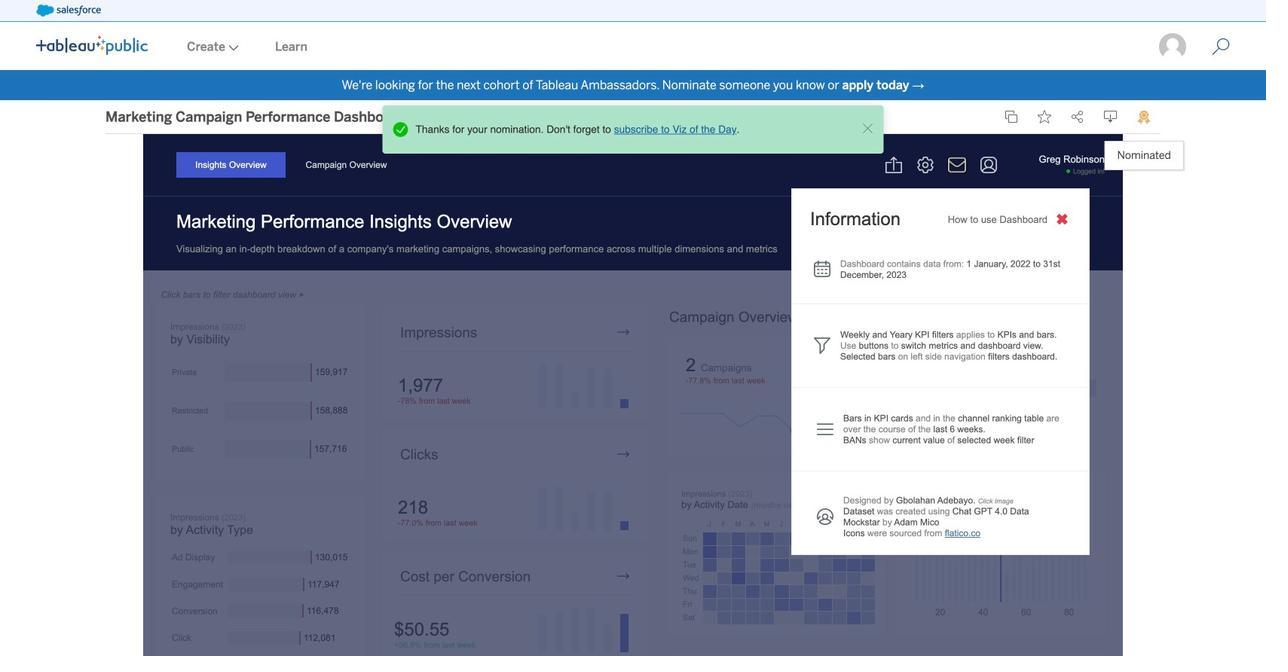 Task type: vqa. For each thing, say whether or not it's contained in the screenshot.
Add Favorite button
no



Task type: describe. For each thing, give the bounding box(es) containing it.
download image
[[1104, 110, 1118, 124]]

make a copy image
[[1005, 110, 1018, 124]]



Task type: locate. For each thing, give the bounding box(es) containing it.
go to search image
[[1194, 38, 1248, 56]]

share image
[[1071, 110, 1085, 124]]

nominate for viz of the day image
[[1137, 109, 1151, 124]]

salesforce logo image
[[36, 5, 101, 17]]

logo image
[[36, 35, 148, 55]]

favorite button image
[[1038, 110, 1052, 124]]

create image
[[225, 45, 239, 51]]

alert
[[389, 117, 858, 142]]

greg.robinson3551 image
[[1158, 32, 1188, 62]]



